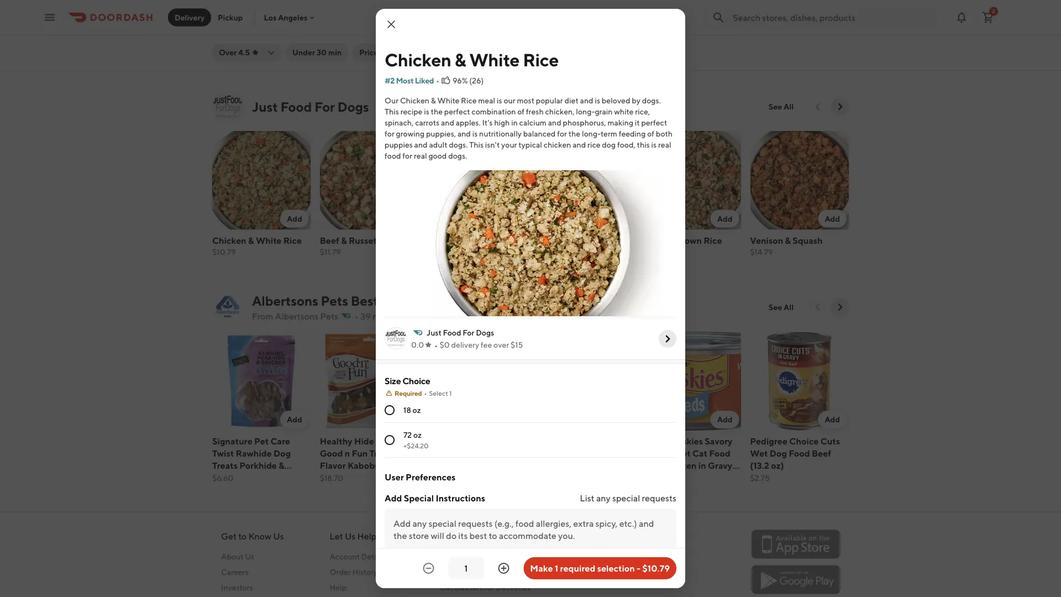 Task type: locate. For each thing, give the bounding box(es) containing it.
(5.5 up the requests
[[643, 472, 659, 483]]

(3 inside royal canin size health nutrition chunks in gravy pouch small puppy food (3 oz)
[[264, 43, 272, 53]]

all for &
[[784, 102, 794, 111]]

1 horizontal spatial $10.29
[[535, 247, 559, 256]]

wet up (13.2
[[751, 448, 769, 458]]

1 potato from the left
[[379, 235, 407, 246]]

user preferences
[[385, 472, 456, 483]]

decrease quantity by 1 image
[[422, 562, 435, 575]]

for up 'puppies'
[[385, 129, 395, 138]]

oz for 72
[[414, 431, 422, 440]]

get inside 'link'
[[440, 583, 453, 592]]

0 vertical spatial pets
[[321, 293, 348, 309]]

account
[[330, 552, 360, 561]]

just food for dogs link
[[212, 91, 369, 122]]

cat inside fancy feast classic pate adult cat food whitefish & tuna (3 oz)
[[797, 18, 812, 29]]

health right proactive
[[490, 436, 518, 446]]

1 vertical spatial with
[[457, 472, 475, 483]]

2 vertical spatial beef
[[812, 448, 832, 458]]

for inside the chicken & white rice dialog
[[463, 328, 475, 337]]

• for •
[[436, 76, 440, 85]]

$10.29 down macaroni
[[428, 259, 452, 269]]

dashpass
[[424, 48, 458, 57]]

cat down the friskies
[[693, 448, 708, 458]]

cat for purina friskies savory shreds wet cat food with chicken in gravy (5.5 oz)
[[693, 448, 708, 458]]

beef up $11.79
[[320, 235, 340, 246]]

fancy feast classic pate adult cat food whitefish & tuna (3 oz)
[[751, 6, 846, 41]]

oz) inside "hill's science diet mature adult dog food beef barley (13 oz) $3.29"
[[383, 31, 396, 41]]

2 horizontal spatial tuna
[[801, 31, 821, 41]]

• left 39
[[355, 311, 359, 321]]

1 vertical spatial help
[[330, 583, 347, 592]]

details
[[362, 552, 386, 561]]

for
[[385, 129, 395, 138], [558, 129, 567, 138], [403, 151, 413, 160], [485, 583, 495, 592]]

1 horizontal spatial potato
[[590, 235, 618, 246]]

1 wet from the left
[[673, 448, 691, 458]]

1 vertical spatial $10.79
[[643, 563, 670, 574]]

pets down albertsons pets best sellers
[[321, 311, 338, 321]]

(5.5 inside the wellness minced natural grain free cat food tuna dinner (5.5 oz)
[[718, 31, 734, 41]]

with
[[643, 460, 661, 471], [457, 472, 475, 483]]

dog down care
[[274, 448, 291, 458]]

dog inside signature pet care twist rawhide dog treats porkhide & chicken (10 ct)
[[274, 448, 291, 458]]

increase quantity by 1 image
[[497, 562, 511, 575]]

0 vertical spatial all
[[784, 102, 794, 111]]

2 horizontal spatial us
[[345, 531, 356, 542]]

$10.79 inside chicken & white rice $10.79
[[212, 247, 236, 256]]

0 horizontal spatial $10.79
[[212, 247, 236, 256]]

min for under 30 min
[[328, 48, 342, 57]]

barley
[[341, 31, 368, 41]]

from albertsons pets
[[252, 311, 338, 321]]

choice inside 'group'
[[403, 376, 431, 386]]

for down "30"
[[315, 99, 335, 114]]

tuna for grain
[[666, 31, 686, 41]]

small up real
[[477, 460, 500, 471]]

1 see all from the top
[[769, 102, 794, 111]]

• for • select 1
[[424, 389, 427, 397]]

1 vertical spatial free
[[601, 436, 619, 446]]

2 potato from the left
[[590, 235, 618, 246]]

spinach,
[[385, 118, 414, 127]]

potato inside beef & russet potato $11.79
[[379, 235, 407, 246]]

signature pet care twist rawhide dog treats porkhide & chicken (10 ct) image
[[212, 332, 311, 430]]

0 vertical spatial $10.29
[[535, 247, 559, 256]]

dog down pedigree
[[770, 448, 788, 458]]

1 horizontal spatial adult
[[486, 448, 509, 458]]

0 vertical spatial small
[[267, 31, 289, 41]]

tuna inside lickable treats stew cat treats chicken & tuna (1.4 oz) $1.19
[[535, 31, 555, 41]]

choice up required
[[403, 376, 431, 386]]

gravy down savory
[[708, 460, 733, 471]]

list inside the chicken & white rice dialog
[[580, 493, 595, 504]]

0 horizontal spatial lb)
[[473, 484, 485, 495]]

of up this
[[648, 129, 655, 138]]

2
[[993, 8, 996, 14]]

pets
[[321, 293, 348, 309], [321, 311, 338, 321]]

72
[[404, 431, 412, 440]]

get for get dashers for deliveries
[[440, 583, 453, 592]]

1 horizontal spatial 1
[[555, 563, 559, 574]]

list left your
[[440, 568, 453, 577]]

sweet
[[562, 235, 588, 246]]

treats down twist on the bottom left of page
[[212, 460, 238, 471]]

dog down diet
[[377, 18, 394, 29]]

lb) down clean
[[535, 460, 547, 471]]

puppy
[[212, 43, 239, 53]]

1 vertical spatial (5.5
[[643, 472, 659, 483]]

puppies
[[385, 140, 413, 149]]

chicken inside iams proactive health dog food dry adult minichunks small kibble with real chicken (7 lb)
[[428, 484, 462, 495]]

2 all from the top
[[784, 303, 794, 312]]

preferences
[[406, 472, 456, 483]]

balanced
[[524, 129, 556, 138]]

(3 right the duck at left
[[451, 31, 459, 41]]

tuna inside the wellness minced natural grain free cat food tuna dinner (5.5 oz)
[[666, 31, 686, 41]]

0 vertical spatial white
[[470, 49, 520, 70]]

albertsons
[[252, 293, 318, 309], [275, 311, 319, 321]]

los
[[264, 13, 277, 22]]

0 horizontal spatial size
[[264, 6, 281, 17]]

perfect up both
[[642, 118, 668, 127]]

special
[[613, 493, 641, 504]]

this left isn't
[[470, 140, 484, 149]]

1 horizontal spatial $10.79
[[643, 563, 670, 574]]

nulo medalseries cat & kitten food turkey & duck (3 oz)
[[428, 6, 525, 41]]

dog down iams
[[428, 448, 445, 458]]

albertsons up from albertsons pets
[[252, 293, 318, 309]]

our
[[504, 96, 516, 105]]

about us
[[221, 552, 254, 561]]

white inside our chicken & white rice meal is our most popular diet and is beloved by dogs. this recipe is the perfect combination of fresh chicken, long-grain white rice, spinach, carrots and apples. it's high in calcium and phosphorus, making it perfect for growing puppies, and is nutritionally balanced for the long-term feeding of both puppies and adult dogs. this isn't your typical chicken and rice dog food, this is real food for real good dogs.
[[438, 96, 460, 105]]

1 vertical spatial just
[[427, 328, 442, 337]]

see left previous button of carousel image
[[769, 303, 783, 312]]

2 see all link from the top
[[763, 298, 801, 316]]

oz right 18
[[413, 406, 421, 415]]

price
[[360, 48, 378, 57]]

oz) inside healthy hide dog treat good n fun triple flavor kabobs bag (12 oz)
[[320, 472, 333, 483]]

0 vertical spatial see all link
[[763, 98, 801, 116]]

grain
[[595, 107, 613, 116]]

18
[[404, 406, 411, 415]]

of down the most
[[518, 107, 525, 116]]

(26)
[[470, 76, 484, 85]]

treats up (1.4
[[552, 18, 578, 29]]

size inside 'group'
[[385, 376, 401, 386]]

(5.5 inside purina friskies savory shreds wet cat food with chicken in gravy (5.5 oz)
[[643, 472, 659, 483]]

2 vertical spatial white
[[256, 235, 282, 246]]

next button of carousel image
[[835, 302, 846, 313]]

pets left best
[[321, 293, 348, 309]]

0 vertical spatial with
[[643, 460, 661, 471]]

see all left previous button of carousel icon
[[769, 102, 794, 111]]

1 vertical spatial dogs
[[476, 328, 495, 337]]

food inside fancy feast classic pate adult cat food whitefish & tuna (3 oz)
[[813, 18, 835, 29]]

0 horizontal spatial perfect
[[445, 107, 470, 116]]

open menu image
[[43, 11, 56, 24]]

1 right the select
[[450, 389, 452, 397]]

1 horizontal spatial dogs
[[476, 328, 495, 337]]

• right liked
[[436, 76, 440, 85]]

adult for &
[[772, 18, 795, 29]]

in right high
[[512, 118, 518, 127]]

beef inside beef & russet potato $11.79
[[320, 235, 340, 246]]

& inside the tidy cats litter free & clean unscented (20 lb)
[[621, 436, 627, 446]]

albertsons pets best sellers
[[252, 293, 422, 309]]

with up (7
[[457, 472, 475, 483]]

1 horizontal spatial choice
[[790, 436, 819, 446]]

oz) inside royal canin size health nutrition chunks in gravy pouch small puppy food (3 oz)
[[274, 43, 287, 53]]

0 horizontal spatial with
[[457, 472, 475, 483]]

oz for 18
[[413, 406, 421, 415]]

1 horizontal spatial turkey
[[479, 18, 506, 29]]

see all link left previous button of carousel image
[[763, 298, 801, 316]]

about us link
[[221, 551, 284, 562]]

see left previous button of carousel icon
[[769, 102, 783, 111]]

beef up "$3.29"
[[320, 31, 340, 41]]

1 all from the top
[[784, 102, 794, 111]]

dog up triple
[[376, 436, 393, 446]]

wellness
[[643, 6, 680, 17]]

cat left pate
[[721, 18, 736, 29]]

0 horizontal spatial 1
[[450, 389, 452, 397]]

ct)
[[263, 472, 275, 483]]

2 horizontal spatial •
[[436, 76, 440, 85]]

us for about us
[[245, 552, 254, 561]]

& inside fish & sweet potato $10.29
[[555, 235, 560, 246]]

min inside under 30 min button
[[328, 48, 342, 57]]

1 horizontal spatial tuna
[[666, 31, 686, 41]]

adult inside "hill's science diet mature adult dog food beef barley (13 oz) $3.29"
[[352, 18, 375, 29]]

help down order
[[330, 583, 347, 592]]

see all for pedigree
[[769, 303, 794, 312]]

size up chunks
[[264, 6, 281, 17]]

list left any
[[580, 493, 595, 504]]

order history
[[330, 568, 378, 577]]

2 vertical spatial in
[[699, 460, 707, 471]]

rice inside chicken & white rice $10.79
[[284, 235, 302, 246]]

potato right russet
[[379, 235, 407, 246]]

2 see from the top
[[769, 303, 783, 312]]

food inside pedigree choice cuts wet dog food beef (13.2 oz) $2.75
[[789, 448, 811, 458]]

fun
[[352, 448, 368, 458]]

us right let
[[345, 531, 356, 542]]

& inside our chicken & white rice meal is our most popular diet and is beloved by dogs. this recipe is the perfect combination of fresh chicken, long-grain white rice, spinach, carrots and apples. it's high in calcium and phosphorus, making it perfect for growing puppies, and is nutritionally balanced for the long-term feeding of both puppies and adult dogs. this isn't your typical chicken and rice dog food, this is real food for real good dogs.
[[431, 96, 436, 105]]

0 vertical spatial just
[[252, 99, 278, 114]]

chicken & white rice dialog
[[376, 9, 686, 597]]

business
[[466, 531, 501, 542], [472, 568, 503, 577]]

dog inside "hill's science diet mature adult dog food beef barley (13 oz) $3.29"
[[377, 18, 394, 29]]

(3 down pouch
[[264, 43, 272, 53]]

with inside purina friskies savory shreds wet cat food with chicken in gravy (5.5 oz)
[[643, 460, 661, 471]]

cat down classic
[[797, 18, 812, 29]]

1 horizontal spatial help
[[358, 531, 377, 542]]

white inside chicken & white rice $10.79
[[256, 235, 282, 246]]

1 horizontal spatial •
[[424, 389, 427, 397]]

just inside the chicken & white rice dialog
[[427, 328, 442, 337]]

us right know
[[273, 531, 284, 542]]

$14.79
[[751, 247, 774, 256]]

treats inside signature pet care twist rawhide dog treats porkhide & chicken (10 ct)
[[212, 460, 238, 471]]

2 vertical spatial treats
[[212, 460, 238, 471]]

0 horizontal spatial get
[[221, 531, 237, 542]]

get left dashers
[[440, 583, 453, 592]]

rawhide
[[236, 448, 272, 458]]

1 horizontal spatial list
[[580, 493, 595, 504]]

help left you
[[358, 531, 377, 542]]

tuna for cat
[[535, 31, 555, 41]]

1 horizontal spatial min
[[373, 311, 388, 321]]

us for let us help you
[[345, 531, 356, 542]]

high
[[495, 118, 510, 127]]

perfect up apples.
[[445, 107, 470, 116]]

1 vertical spatial gravy
[[708, 460, 733, 471]]

rice for chicken & white rice
[[523, 49, 559, 70]]

triple
[[370, 448, 393, 458]]

classic
[[801, 6, 830, 17]]

0 horizontal spatial $10.29
[[428, 259, 452, 269]]

most
[[396, 76, 414, 85]]

beef inside "hill's science diet mature adult dog food beef barley (13 oz) $3.29"
[[320, 31, 340, 41]]

1 see all link from the top
[[763, 98, 801, 116]]

min
[[328, 48, 342, 57], [373, 311, 388, 321]]

(5.5 right dinner
[[718, 31, 734, 41]]

0 horizontal spatial us
[[245, 552, 254, 561]]

(3
[[451, 31, 459, 41], [823, 31, 831, 41], [264, 43, 272, 53]]

0 horizontal spatial in
[[286, 18, 293, 29]]

is up grain
[[595, 96, 601, 105]]

0 horizontal spatial health
[[283, 6, 311, 17]]

next button of carousel image
[[835, 101, 846, 112]]

see all left previous button of carousel image
[[769, 303, 794, 312]]

1 items, open order cart image
[[982, 11, 996, 24]]

albertsons right 'from'
[[275, 311, 319, 321]]

cat inside nulo medalseries cat & kitten food turkey & duck (3 oz)
[[502, 6, 517, 17]]

rice inside lamb & brown rice $12.79
[[704, 235, 723, 246]]

science
[[342, 6, 375, 17]]

18 oz radio
[[385, 405, 395, 415]]

dogs. right adult
[[449, 140, 468, 149]]

careers link
[[221, 567, 284, 578]]

required
[[561, 563, 596, 574]]

dogs inside the chicken & white rice dialog
[[476, 328, 495, 337]]

0 vertical spatial health
[[283, 6, 311, 17]]

2 wet from the left
[[751, 448, 769, 458]]

dog inside iams proactive health dog food dry adult minichunks small kibble with real chicken (7 lb)
[[428, 448, 445, 458]]

0 vertical spatial (5.5
[[718, 31, 734, 41]]

list for list any special requests
[[580, 493, 595, 504]]

0 vertical spatial beef
[[320, 31, 340, 41]]

1 horizontal spatial health
[[490, 436, 518, 446]]

for down 'puppies'
[[403, 151, 413, 160]]

min right 39
[[373, 311, 388, 321]]

1 inside 'size choice' 'group'
[[450, 389, 452, 397]]

kitten
[[428, 18, 454, 29]]

cat inside purina friskies savory shreds wet cat food with chicken in gravy (5.5 oz)
[[693, 448, 708, 458]]

0 vertical spatial see all
[[769, 102, 794, 111]]

cat inside the wellness minced natural grain free cat food tuna dinner (5.5 oz)
[[721, 18, 736, 29]]

close chicken & white rice image
[[385, 18, 398, 31]]

2 horizontal spatial (3
[[823, 31, 831, 41]]

choice left cuts
[[790, 436, 819, 446]]

potato inside fish & sweet potato $10.29
[[590, 235, 618, 246]]

healthy hide dog treat good n fun triple flavor kabobs bag (12 oz) image
[[320, 332, 419, 430]]

size up required
[[385, 376, 401, 386]]

select
[[429, 389, 448, 397]]

0 horizontal spatial gravy
[[212, 31, 237, 41]]

$10.79
[[212, 247, 236, 256], [643, 563, 670, 574]]

& inside fancy feast classic pate adult cat food whitefish & tuna (3 oz)
[[793, 31, 799, 41]]

min right "30"
[[328, 48, 342, 57]]

add
[[287, 214, 302, 223], [502, 214, 518, 223], [610, 214, 625, 223], [718, 214, 733, 223], [825, 214, 841, 223], [287, 415, 302, 424], [395, 415, 410, 424], [502, 415, 518, 424], [610, 415, 625, 424], [718, 415, 733, 424], [825, 415, 841, 424], [385, 493, 402, 504]]

& inside signature pet care twist rawhide dog treats porkhide & chicken (10 ct)
[[279, 460, 285, 471]]

oz inside '72 oz +$24.20'
[[414, 431, 422, 440]]

potato for fish & sweet potato
[[590, 235, 618, 246]]

oz) inside the wellness minced natural grain free cat food tuna dinner (5.5 oz)
[[643, 43, 656, 53]]

tuna down classic
[[801, 31, 821, 41]]

0 vertical spatial turkey
[[479, 18, 506, 29]]

1 vertical spatial business
[[472, 568, 503, 577]]

become a dasher
[[440, 552, 501, 561]]

0 horizontal spatial free
[[601, 436, 619, 446]]

treats
[[572, 6, 597, 17], [552, 18, 578, 29], [212, 460, 238, 471]]

for up delivery
[[463, 328, 475, 337]]

chicken inside lickable treats stew cat treats chicken & tuna (1.4 oz) $1.19
[[579, 18, 614, 29]]

health inside royal canin size health nutrition chunks in gravy pouch small puppy food (3 oz)
[[283, 6, 311, 17]]

oz) inside purina friskies savory shreds wet cat food with chicken in gravy (5.5 oz)
[[661, 472, 674, 483]]

adult down science
[[352, 18, 375, 29]]

•
[[436, 76, 440, 85], [355, 311, 359, 321], [424, 389, 427, 397]]

0 horizontal spatial white
[[256, 235, 282, 246]]

for down 'list your business' link
[[485, 583, 495, 592]]

tuna inside fancy feast classic pate adult cat food whitefish & tuna (3 oz)
[[801, 31, 821, 41]]

us up careers link
[[245, 552, 254, 561]]

1 vertical spatial list
[[440, 568, 453, 577]]

• left the select
[[424, 389, 427, 397]]

in right los
[[286, 18, 293, 29]]

dashers
[[455, 583, 483, 592]]

0 horizontal spatial (5.5
[[643, 472, 659, 483]]

just
[[252, 99, 278, 114], [427, 328, 442, 337]]

see all link left previous button of carousel icon
[[763, 98, 801, 116]]

rice for chicken & white rice $10.79
[[284, 235, 302, 246]]

potato right sweet
[[590, 235, 618, 246]]

1 vertical spatial turkey
[[428, 235, 456, 246]]

notification bell image
[[956, 11, 969, 24]]

adult inside fancy feast classic pate adult cat food whitefish & tuna (3 oz)
[[772, 18, 795, 29]]

tuna up $1.19
[[535, 31, 555, 41]]

care
[[271, 436, 290, 446]]

0 horizontal spatial tuna
[[535, 31, 555, 41]]

0 horizontal spatial wet
[[673, 448, 691, 458]]

this down the our
[[385, 107, 399, 116]]

2 tuna from the left
[[666, 31, 686, 41]]

0 horizontal spatial this
[[385, 107, 399, 116]]

1 horizontal spatial white
[[438, 96, 460, 105]]

$1.19
[[535, 44, 552, 53]]

good
[[429, 151, 447, 160]]

real left good
[[414, 151, 427, 160]]

0 vertical spatial the
[[431, 107, 443, 116]]

dinner
[[688, 31, 716, 41]]

1 horizontal spatial for
[[463, 328, 475, 337]]

popular
[[536, 96, 563, 105]]

0 vertical spatial 1
[[450, 389, 452, 397]]

1 vertical spatial oz
[[414, 431, 422, 440]]

choice inside pedigree choice cuts wet dog food beef (13.2 oz) $2.75
[[790, 436, 819, 446]]

chicken & white rice
[[385, 49, 559, 70]]

all left previous button of carousel image
[[784, 303, 794, 312]]

$10.29 down fish
[[535, 247, 559, 256]]

small inside royal canin size health nutrition chunks in gravy pouch small puppy food (3 oz)
[[267, 31, 289, 41]]

free up dinner
[[701, 18, 720, 29]]

white for chicken & white rice $10.79
[[256, 235, 282, 246]]

health inside iams proactive health dog food dry adult minichunks small kibble with real chicken (7 lb)
[[490, 436, 518, 446]]

white
[[615, 107, 634, 116]]

macaroni
[[428, 247, 466, 258]]

healthy
[[320, 436, 353, 446]]

1 vertical spatial choice
[[790, 436, 819, 446]]

0 horizontal spatial small
[[267, 31, 289, 41]]

treats left stew
[[572, 6, 597, 17]]

all
[[784, 102, 794, 111], [784, 303, 794, 312]]

in inside purina friskies savory shreds wet cat food with chicken in gravy (5.5 oz)
[[699, 460, 707, 471]]

cat down "lickable"
[[535, 18, 550, 29]]

all left previous button of carousel icon
[[784, 102, 794, 111]]

business down become a dasher "link"
[[472, 568, 503, 577]]

1 vertical spatial min
[[373, 311, 388, 321]]

gravy up puppy
[[212, 31, 237, 41]]

make 1 required selection - $10.79 button
[[524, 557, 677, 580]]

long- up "phosphorus,"
[[576, 107, 595, 116]]

0 vertical spatial of
[[518, 107, 525, 116]]

size inside royal canin size health nutrition chunks in gravy pouch small puppy food (3 oz)
[[264, 6, 281, 17]]

1 see from the top
[[769, 102, 783, 111]]

real
[[659, 140, 672, 149], [414, 151, 427, 160]]

2 see all from the top
[[769, 303, 794, 312]]

1 vertical spatial white
[[438, 96, 460, 105]]

& inside beef & russet potato $11.79
[[341, 235, 347, 246]]

proactive
[[449, 436, 488, 446]]

0 vertical spatial help
[[358, 531, 377, 542]]

purina friskies savory shreds wet cat food with chicken in gravy (5.5 oz) image
[[643, 332, 742, 430]]

see all link for pedigree
[[763, 298, 801, 316]]

0 horizontal spatial (3
[[264, 43, 272, 53]]

see all link for venison
[[763, 98, 801, 116]]

3 tuna from the left
[[801, 31, 821, 41]]

of
[[518, 107, 525, 116], [648, 129, 655, 138]]

iams proactive health dog food dry adult minichunks small kibble with real chicken (7 lb) image
[[428, 332, 527, 430]]

with down shreds
[[643, 460, 661, 471]]

lb) right (7
[[473, 484, 485, 495]]

n
[[345, 448, 350, 458]]

39
[[361, 311, 371, 321]]

2 horizontal spatial adult
[[772, 18, 795, 29]]

$15
[[511, 340, 523, 350]]

is up carrots
[[424, 107, 430, 116]]

72 oz +$24.20
[[404, 431, 429, 450]]

term
[[601, 129, 618, 138]]

2 horizontal spatial white
[[470, 49, 520, 70]]

signature pet care twist rawhide dog treats porkhide & chicken (10 ct)
[[212, 436, 291, 483]]

1 vertical spatial real
[[414, 151, 427, 160]]

see for pedigree
[[769, 303, 783, 312]]

&
[[519, 6, 525, 17], [508, 18, 514, 29], [615, 18, 621, 29], [793, 31, 799, 41], [455, 49, 466, 70], [431, 96, 436, 105], [248, 235, 254, 246], [341, 235, 347, 246], [457, 235, 463, 246], [555, 235, 560, 246], [668, 235, 674, 246], [786, 235, 791, 246], [621, 436, 627, 446], [279, 460, 285, 471]]

free inside the tidy cats litter free & clean unscented (20 lb)
[[601, 436, 619, 446]]

oz) inside fancy feast classic pate adult cat food whitefish & tuna (3 oz)
[[833, 31, 846, 41]]

oz right 72
[[414, 431, 422, 440]]

1 vertical spatial small
[[477, 460, 500, 471]]

None radio
[[385, 435, 395, 445]]

with inside iams proactive health dog food dry adult minichunks small kibble with real chicken (7 lb)
[[457, 472, 475, 483]]

get left to
[[221, 531, 237, 542]]

1 vertical spatial just food for dogs
[[427, 328, 495, 337]]

food inside "hill's science diet mature adult dog food beef barley (13 oz) $3.29"
[[396, 18, 417, 29]]

0 horizontal spatial of
[[518, 107, 525, 116]]

dogs up fee
[[476, 328, 495, 337]]

long- up rice
[[582, 129, 601, 138]]

0 vertical spatial list
[[580, 493, 595, 504]]

chunks
[[252, 18, 284, 29]]

1 tuna from the left
[[535, 31, 555, 41]]

1 vertical spatial long-
[[582, 129, 601, 138]]

turkey up macaroni
[[428, 235, 456, 246]]

isn't
[[485, 140, 500, 149]]

$10.79 inside button
[[643, 563, 670, 574]]

wheat
[[494, 235, 523, 246]]

the up carrots
[[431, 107, 443, 116]]

1 vertical spatial the
[[569, 129, 581, 138]]

tuna down 'grain'
[[666, 31, 686, 41]]

white
[[470, 49, 520, 70], [438, 96, 460, 105], [256, 235, 282, 246]]

beef down cuts
[[812, 448, 832, 458]]

wet
[[673, 448, 691, 458], [751, 448, 769, 458]]

in inside our chicken & white rice meal is our most popular diet and is beloved by dogs. this recipe is the perfect combination of fresh chicken, long-grain white rice, spinach, carrots and apples. it's high in calcium and phosphorus, making it perfect for growing puppies, and is nutritionally balanced for the long-term feeding of both puppies and adult dogs. this isn't your typical chicken and rice dog food, this is real food for real good dogs.
[[512, 118, 518, 127]]

1 horizontal spatial free
[[701, 18, 720, 29]]



Task type: describe. For each thing, give the bounding box(es) containing it.
1 horizontal spatial the
[[569, 129, 581, 138]]

+$24.20
[[404, 442, 429, 450]]

lickable treats stew cat treats chicken & tuna (1.4 oz) $1.19
[[535, 6, 621, 53]]

choice for size
[[403, 376, 431, 386]]

food inside royal canin size health nutrition chunks in gravy pouch small puppy food (3 oz)
[[241, 43, 262, 53]]

for up chicken
[[558, 129, 567, 138]]

0 vertical spatial albertsons
[[252, 293, 318, 309]]

let us help you
[[330, 531, 394, 542]]

chicken
[[544, 140, 572, 149]]

0 vertical spatial real
[[659, 140, 672, 149]]

treat
[[395, 436, 417, 446]]

0 vertical spatial dogs.
[[642, 96, 661, 105]]

0 vertical spatial this
[[385, 107, 399, 116]]

white for chicken & white rice
[[470, 49, 520, 70]]

over
[[219, 48, 237, 57]]

delivery
[[452, 340, 480, 350]]

cat for wellness minced natural grain free cat food tuna dinner (5.5 oz)
[[721, 18, 736, 29]]

calcium
[[520, 118, 547, 127]]

Add Special Instructions text field
[[394, 518, 668, 571]]

adult inside iams proactive health dog food dry adult minichunks small kibble with real chicken (7 lb)
[[486, 448, 509, 458]]

2 vertical spatial dogs.
[[449, 151, 467, 160]]

account details
[[330, 552, 386, 561]]

1 horizontal spatial us
[[273, 531, 284, 542]]

know
[[249, 531, 272, 542]]

cats
[[555, 436, 574, 446]]

• 39 min
[[355, 311, 388, 321]]

clean
[[535, 448, 560, 458]]

both
[[656, 129, 673, 138]]

0 horizontal spatial real
[[414, 151, 427, 160]]

0 vertical spatial long-
[[576, 107, 595, 116]]

size choice group
[[385, 375, 677, 458]]

dashpass button
[[402, 44, 465, 61]]

wet inside purina friskies savory shreds wet cat food with chicken in gravy (5.5 oz)
[[673, 448, 691, 458]]

over 4.5 button
[[212, 44, 282, 61]]

pedigree choice cuts wet dog food beef (13.2 oz) image
[[751, 332, 849, 430]]

small inside iams proactive health dog food dry adult minichunks small kibble with real chicken (7 lb)
[[477, 460, 500, 471]]

unscented
[[561, 448, 606, 458]]

litter
[[576, 436, 599, 446]]

duck
[[428, 31, 449, 41]]

is left our
[[497, 96, 503, 105]]

purina
[[643, 436, 670, 446]]

1 vertical spatial albertsons
[[275, 311, 319, 321]]

pate
[[751, 18, 770, 29]]

chicken inside purina friskies savory shreds wet cat food with chicken in gravy (5.5 oz)
[[663, 460, 697, 471]]

& inside venison & squash $14.79
[[786, 235, 791, 246]]

just food for dogs inside the chicken & white rice dialog
[[427, 328, 495, 337]]

and down apples.
[[458, 129, 471, 138]]

good
[[320, 448, 343, 458]]

angeles
[[278, 13, 308, 22]]

wet inside pedigree choice cuts wet dog food beef (13.2 oz) $2.75
[[751, 448, 769, 458]]

gravy inside purina friskies savory shreds wet cat food with chicken in gravy (5.5 oz)
[[708, 460, 733, 471]]

potato for beef & russet potato
[[379, 235, 407, 246]]

for inside 'link'
[[485, 583, 495, 592]]

deliveries
[[496, 583, 531, 592]]

and down growing
[[415, 140, 428, 149]]

fish
[[535, 235, 553, 246]]

free inside the wellness minced natural grain free cat food tuna dinner (5.5 oz)
[[701, 18, 720, 29]]

and up the puppies,
[[441, 118, 455, 127]]

cat inside lickable treats stew cat treats chicken & tuna (1.4 oz) $1.19
[[535, 18, 550, 29]]

1 inside "make 1 required selection - $10.79" button
[[555, 563, 559, 574]]

beloved
[[602, 96, 631, 105]]

#2 most liked
[[385, 76, 434, 85]]

oz) inside pedigree choice cuts wet dog food beef (13.2 oz) $2.75
[[772, 460, 785, 471]]

(7
[[464, 484, 472, 495]]

diet
[[565, 96, 579, 105]]

add special instructions
[[385, 493, 486, 504]]

dog inside healthy hide dog treat good n fun triple flavor kabobs bag (12 oz)
[[376, 436, 393, 446]]

cat for fancy feast classic pate adult cat food whitefish & tuna (3 oz)
[[797, 18, 812, 29]]

previous button of carousel image
[[813, 302, 824, 313]]

become a dasher link
[[440, 551, 531, 562]]

rice for lamb & brown rice $12.79
[[704, 235, 723, 246]]

0 horizontal spatial the
[[431, 107, 443, 116]]

chicken inside our chicken & white rice meal is our most popular diet and is beloved by dogs. this recipe is the perfect combination of fresh chicken, long-grain white rice, spinach, carrots and apples. it's high in calcium and phosphorus, making it perfect for growing puppies, and is nutritionally balanced for the long-term feeding of both puppies and adult dogs. this isn't your typical chicken and rice dog food, this is real food for real good dogs.
[[400, 96, 430, 105]]

Current quantity is 1 number field
[[455, 562, 477, 575]]

1 horizontal spatial of
[[648, 129, 655, 138]]

chicken & white rice image
[[385, 170, 677, 316]]

and right 'diet'
[[580, 96, 594, 105]]

diet
[[377, 6, 394, 17]]

previous button of carousel image
[[813, 101, 824, 112]]

0 vertical spatial just food for dogs
[[252, 99, 369, 114]]

feast
[[777, 6, 800, 17]]

fee
[[481, 340, 492, 350]]

1 vertical spatial pets
[[321, 311, 338, 321]]

1 vertical spatial dogs.
[[449, 140, 468, 149]]

investors
[[221, 583, 253, 592]]

sellers
[[382, 293, 422, 309]]

& inside lickable treats stew cat treats chicken & tuna (1.4 oz) $1.19
[[615, 18, 621, 29]]

• select 1
[[424, 389, 452, 397]]

mature
[[320, 18, 350, 29]]

0 horizontal spatial help
[[330, 583, 347, 592]]

healthy hide dog treat good n fun triple flavor kabobs bag (12 oz)
[[320, 436, 417, 483]]

(3 inside fancy feast classic pate adult cat food whitefish & tuna (3 oz)
[[823, 31, 831, 41]]

kabobs
[[348, 460, 379, 471]]

add inside the chicken & white rice dialog
[[385, 493, 402, 504]]

pedigree
[[751, 436, 788, 446]]

gravy inside royal canin size health nutrition chunks in gravy pouch small puppy food (3 oz)
[[212, 31, 237, 41]]

required
[[395, 389, 422, 397]]

lb) inside the tidy cats litter free & clean unscented (20 lb)
[[535, 460, 547, 471]]

food inside the wellness minced natural grain free cat food tuna dinner (5.5 oz)
[[643, 31, 664, 41]]

1 vertical spatial treats
[[552, 18, 578, 29]]

instructions
[[436, 493, 486, 504]]

food inside the chicken & white rice dialog
[[443, 328, 461, 337]]

natural
[[643, 18, 674, 29]]

in inside royal canin size health nutrition chunks in gravy pouch small puppy food (3 oz)
[[286, 18, 293, 29]]

grain
[[676, 18, 699, 29]]

get for get to know us
[[221, 531, 237, 542]]

chicken,
[[546, 107, 575, 116]]

4.5
[[239, 48, 250, 57]]

over 4.5
[[219, 48, 250, 57]]

is right this
[[652, 140, 657, 149]]

twist
[[212, 448, 234, 458]]

bag
[[381, 460, 397, 471]]

meal
[[479, 96, 496, 105]]

& inside chicken & white rice $10.79
[[248, 235, 254, 246]]

medalseries
[[450, 6, 501, 17]]

liked
[[415, 76, 434, 85]]

see for venison
[[769, 102, 783, 111]]

become
[[440, 552, 469, 561]]

minichunks
[[428, 460, 475, 471]]

$10.29 inside turkey & whole wheat macaroni $10.29
[[428, 259, 452, 269]]

• for • 39 min
[[355, 311, 359, 321]]

is down apples.
[[473, 129, 478, 138]]

nutrition
[[212, 18, 251, 29]]

wellness minced natural grain free cat food tuna dinner (5.5 oz)
[[643, 6, 736, 53]]

make 1 required selection - $10.79
[[531, 563, 670, 574]]

doing business
[[440, 531, 501, 542]]

turkey inside nulo medalseries cat & kitten food turkey & duck (3 oz)
[[479, 18, 506, 29]]

and down chicken,
[[548, 118, 562, 127]]

oz) inside lickable treats stew cat treats chicken & tuna (1.4 oz) $1.19
[[573, 31, 586, 41]]

list your business
[[440, 568, 503, 577]]

let
[[330, 531, 343, 542]]

lb) inside iams proactive health dog food dry adult minichunks small kibble with real chicken (7 lb)
[[473, 484, 485, 495]]

dog inside pedigree choice cuts wet dog food beef (13.2 oz) $2.75
[[770, 448, 788, 458]]

adult
[[429, 140, 448, 149]]

-
[[637, 563, 641, 574]]

1 horizontal spatial this
[[470, 140, 484, 149]]

royal
[[212, 6, 236, 17]]

this
[[637, 140, 650, 149]]

get dashers for deliveries
[[440, 583, 531, 592]]

0 vertical spatial business
[[466, 531, 501, 542]]

food inside nulo medalseries cat & kitten food turkey & duck (3 oz)
[[456, 18, 477, 29]]

just food for dogs image
[[385, 327, 407, 350]]

food inside purina friskies savory shreds wet cat food with chicken in gravy (5.5 oz)
[[710, 448, 731, 458]]

a
[[470, 552, 475, 561]]

0 vertical spatial perfect
[[445, 107, 470, 116]]

pickup button
[[211, 9, 250, 26]]

russet
[[349, 235, 377, 246]]

& inside lamb & brown rice $12.79
[[668, 235, 674, 246]]

rice inside our chicken & white rice meal is our most popular diet and is beloved by dogs. this recipe is the perfect combination of fresh chicken, long-grain white rice, spinach, carrots and apples. it's high in calcium and phosphorus, making it perfect for growing puppies, and is nutritionally balanced for the long-term feeding of both puppies and adult dogs. this isn't your typical chicken and rice dog food, this is real food for real good dogs.
[[461, 96, 477, 105]]

beef inside pedigree choice cuts wet dog food beef (13.2 oz) $2.75
[[812, 448, 832, 458]]

$0
[[440, 340, 450, 350]]

choice for pedigree
[[790, 436, 819, 446]]

for inside just food for dogs link
[[315, 99, 335, 114]]

friskies
[[672, 436, 703, 446]]

dry
[[470, 448, 484, 458]]

$10.29 inside fish & sweet potato $10.29
[[535, 247, 559, 256]]

see all for venison
[[769, 102, 794, 111]]

beef & russet potato $11.79
[[320, 235, 407, 256]]

food inside iams proactive health dog food dry adult minichunks small kibble with real chicken (7 lb)
[[447, 448, 468, 458]]

all for choice
[[784, 303, 794, 312]]

minced
[[682, 6, 713, 17]]

turkey inside turkey & whole wheat macaroni $10.29
[[428, 235, 456, 246]]

(10
[[248, 472, 261, 483]]

it's
[[483, 118, 493, 127]]

dog
[[602, 140, 616, 149]]

0 horizontal spatial dogs
[[338, 99, 369, 114]]

0 vertical spatial treats
[[572, 6, 597, 17]]

squash
[[793, 235, 823, 246]]

brown
[[676, 235, 702, 246]]

hide
[[354, 436, 374, 446]]

& inside turkey & whole wheat macaroni $10.29
[[457, 235, 463, 246]]

user
[[385, 472, 404, 483]]

adult for barley
[[352, 18, 375, 29]]

rice
[[588, 140, 601, 149]]

min for • 39 min
[[373, 311, 388, 321]]

and left rice
[[573, 140, 586, 149]]

under 30 min button
[[286, 44, 349, 61]]

chicken inside chicken & white rice $10.79
[[212, 235, 247, 246]]

tidy cats litter free & clean unscented (20 lb) image
[[535, 332, 634, 430]]

18 oz
[[404, 406, 421, 415]]

under 30 min
[[293, 48, 342, 57]]

your
[[502, 140, 517, 149]]

(3 inside nulo medalseries cat & kitten food turkey & duck (3 oz)
[[451, 31, 459, 41]]

oz) inside nulo medalseries cat & kitten food turkey & duck (3 oz)
[[461, 31, 474, 41]]

1 horizontal spatial perfect
[[642, 118, 668, 127]]

list for list your business
[[440, 568, 453, 577]]

chicken inside signature pet care twist rawhide dog treats porkhide & chicken (10 ct)
[[212, 472, 247, 483]]

typical
[[519, 140, 542, 149]]



Task type: vqa. For each thing, say whether or not it's contained in the screenshot.
$10.79 in the chicken & white rice $10.79
yes



